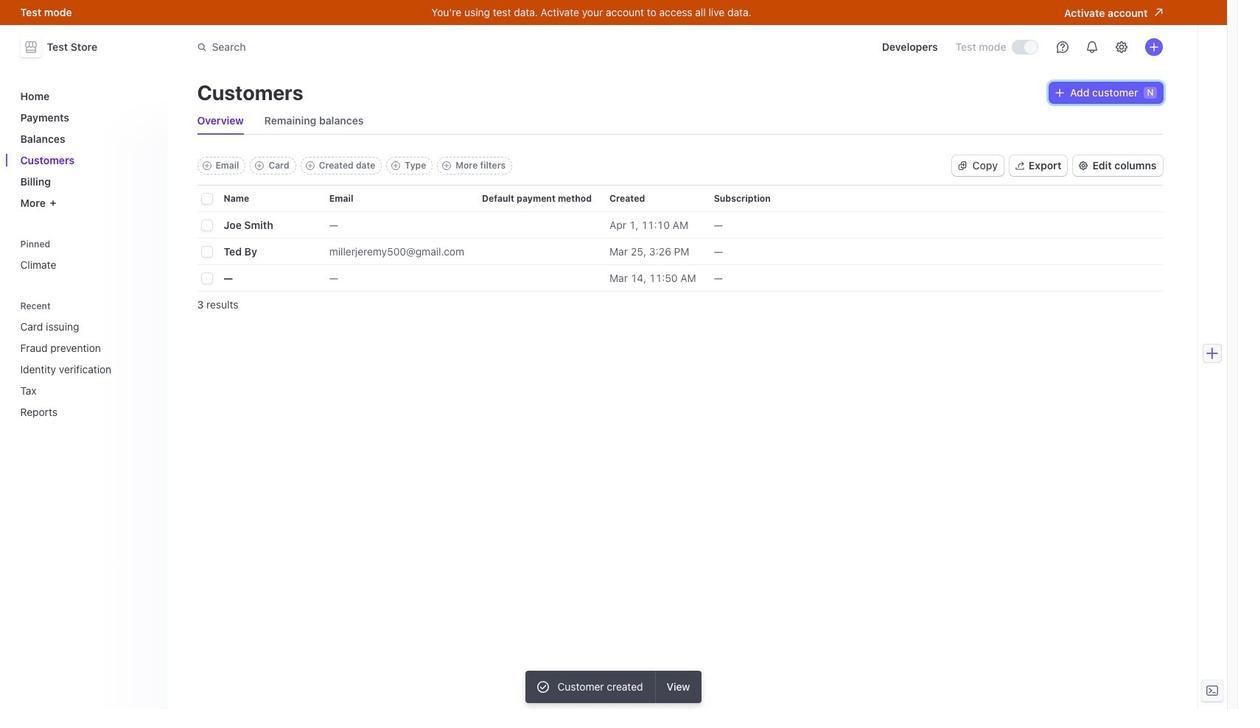 Task type: describe. For each thing, give the bounding box(es) containing it.
add card image
[[255, 161, 264, 170]]

Select item checkbox
[[202, 274, 212, 284]]

2 select item checkbox from the top
[[202, 247, 212, 257]]

core navigation links element
[[14, 84, 159, 215]]

1 recent element from the top
[[14, 296, 159, 425]]

Search text field
[[188, 34, 604, 61]]

add type image
[[392, 161, 401, 170]]

2 recent element from the top
[[14, 315, 159, 425]]

Test mode checkbox
[[1013, 41, 1038, 54]]

1 vertical spatial svg image
[[958, 162, 967, 170]]

edit pins image
[[144, 240, 153, 249]]



Task type: locate. For each thing, give the bounding box(es) containing it.
Select item checkbox
[[202, 220, 212, 231], [202, 247, 212, 257]]

select item checkbox up select item option
[[202, 247, 212, 257]]

0 vertical spatial svg image
[[1056, 89, 1065, 97]]

toolbar
[[197, 157, 512, 175]]

1 vertical spatial select item checkbox
[[202, 247, 212, 257]]

None search field
[[188, 34, 604, 61]]

help image
[[1057, 41, 1069, 53]]

notifications image
[[1086, 41, 1098, 53]]

recent element
[[14, 296, 159, 425], [14, 315, 159, 425]]

svg image
[[1056, 89, 1065, 97], [958, 162, 967, 170]]

add created date image
[[306, 161, 315, 170]]

1 horizontal spatial svg image
[[1056, 89, 1065, 97]]

0 vertical spatial select item checkbox
[[202, 220, 212, 231]]

select item checkbox down select all option
[[202, 220, 212, 231]]

pinned element
[[14, 234, 159, 277]]

alert dialog
[[525, 672, 702, 704]]

Select All checkbox
[[202, 194, 212, 204]]

clear history image
[[144, 302, 153, 311]]

settings image
[[1116, 41, 1128, 53]]

add email image
[[202, 161, 211, 170]]

tab list
[[197, 108, 1163, 135]]

0 horizontal spatial svg image
[[958, 162, 967, 170]]

add more filters image
[[443, 161, 451, 170]]

1 select item checkbox from the top
[[202, 220, 212, 231]]



Task type: vqa. For each thing, say whether or not it's contained in the screenshot.
bottom "Create"
no



